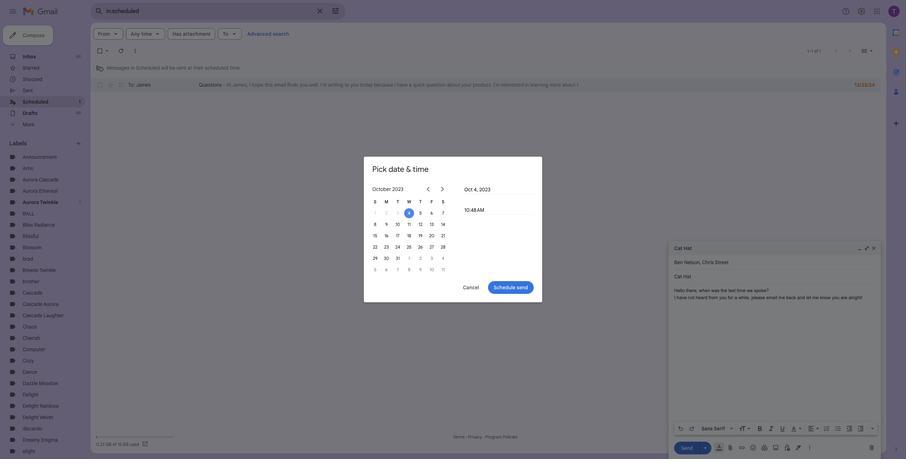 Task type: locate. For each thing, give the bounding box(es) containing it.
delight link
[[23, 392, 39, 398]]

29 oct cell
[[370, 253, 381, 264]]

0 vertical spatial 3
[[397, 211, 399, 216]]

8 down 1 nov "cell"
[[408, 267, 410, 273]]

2 vertical spatial delight
[[23, 415, 39, 421]]

grid
[[370, 196, 449, 276]]

0 vertical spatial delight
[[23, 392, 39, 398]]

0 horizontal spatial 9
[[385, 222, 388, 227]]

1 vertical spatial 15
[[118, 442, 122, 447]]

5
[[419, 211, 422, 216], [374, 267, 376, 273]]

1 horizontal spatial 8
[[408, 267, 410, 273]]

gmail image
[[23, 4, 61, 18]]

twinkle right breeze
[[39, 267, 56, 274]]

delight down delight link
[[23, 403, 39, 410]]

21 oct cell
[[438, 230, 449, 242]]

7 down 31 oct cell
[[397, 267, 399, 273]]

3 down "27 oct" cell
[[431, 256, 433, 261]]

dance
[[23, 369, 37, 376]]

cancel
[[463, 284, 479, 291]]

2 horizontal spatial 2
[[854, 435, 856, 440]]

brad link
[[23, 256, 33, 262]]

0 horizontal spatial scheduled
[[23, 99, 48, 105]]

row
[[91, 78, 881, 92]]

2 i from the left
[[394, 82, 396, 88]]

twinkle
[[40, 199, 58, 206], [39, 267, 56, 274]]

1 about from the left
[[447, 82, 460, 88]]

1 horizontal spatial 11
[[442, 267, 445, 273]]

velvet
[[40, 415, 53, 421]]

t column header right m
[[392, 196, 404, 208]]

11 for 11 oct cell
[[408, 222, 411, 227]]

7 for 7 oct cell at the top of the page
[[442, 211, 444, 216]]

0 vertical spatial in
[[131, 65, 135, 71]]

october 2023 row
[[370, 182, 449, 196]]

1 vertical spatial 10
[[430, 267, 434, 273]]

0 horizontal spatial you
[[300, 82, 308, 88]]

follow link to manage storage image
[[142, 441, 149, 448]]

i left hope
[[249, 82, 251, 88]]

hope
[[252, 82, 263, 88]]

18
[[407, 233, 411, 239]]

settings image
[[857, 7, 866, 16]]

9 for 9 oct cell
[[385, 222, 388, 227]]

9 nov cell
[[415, 264, 426, 276]]

10 down 3 oct cell
[[396, 222, 400, 227]]

5 for 5 oct cell in the top left of the page
[[419, 211, 422, 216]]

footer
[[91, 434, 881, 448]]

1 vertical spatial in
[[525, 82, 529, 88]]

7 inside cell
[[442, 211, 444, 216]]

0 horizontal spatial about
[[447, 82, 460, 88]]

1 horizontal spatial s
[[442, 199, 445, 205]]

more
[[550, 82, 561, 88]]

8 inside "cell"
[[374, 222, 376, 227]]

be
[[170, 65, 175, 71]]

4 down "28 oct" cell
[[442, 256, 444, 261]]

1 vertical spatial 8
[[408, 267, 410, 273]]

schedule send button
[[488, 281, 534, 294]]

advanced search
[[247, 31, 289, 37]]

cascade down 'cascade' link
[[23, 301, 42, 308]]

1 vertical spatial 9
[[419, 267, 422, 273]]

aurora up laughter at the bottom of page
[[43, 301, 58, 308]]

1 horizontal spatial 4
[[442, 256, 444, 261]]

in left the learning
[[525, 82, 529, 88]]

21
[[441, 233, 445, 239]]

13 oct cell
[[426, 219, 438, 230]]

0 horizontal spatial 7
[[397, 267, 399, 273]]

s left m
[[374, 199, 377, 205]]

discardo link
[[23, 426, 42, 432]]

10 down 3 nov cell
[[430, 267, 434, 273]]

0 horizontal spatial t
[[397, 199, 399, 205]]

cascade link
[[23, 290, 42, 296]]

0 vertical spatial 5
[[419, 211, 422, 216]]

25 oct cell
[[404, 242, 415, 253]]

16 oct cell
[[381, 230, 392, 242]]

1 vertical spatial 3
[[431, 256, 433, 261]]

not important switch
[[118, 81, 125, 89]]

5 for 5 nov cell
[[374, 267, 376, 273]]

s
[[374, 199, 377, 205], [442, 199, 445, 205]]

5 right 4 oct cell
[[419, 211, 422, 216]]

you left well.
[[300, 82, 308, 88]]

ball
[[23, 211, 34, 217]]

time
[[413, 164, 429, 174]]

3 left 4 oct cell
[[397, 211, 399, 216]]

a
[[409, 82, 412, 88]]

to
[[345, 82, 349, 88]]

1 horizontal spatial 5
[[419, 211, 422, 216]]

cascade laughter
[[23, 313, 64, 319]]

0 vertical spatial 11
[[408, 222, 411, 227]]

aurora for aurora ethereal
[[23, 188, 38, 194]]

1 horizontal spatial i'm
[[493, 82, 500, 88]]

1 vertical spatial 6
[[385, 267, 388, 273]]

s column header right f
[[438, 196, 449, 208]]

1 horizontal spatial 9
[[419, 267, 422, 273]]

cascade up ethereal
[[39, 177, 59, 183]]

10
[[396, 222, 400, 227], [430, 267, 434, 273]]

sent
[[23, 87, 33, 94]]

1 vertical spatial 4
[[442, 256, 444, 261]]

1 horizontal spatial scheduled
[[136, 65, 160, 71]]

delight velvet link
[[23, 415, 53, 421]]

15 right the of
[[118, 442, 122, 447]]

cascade for cascade laughter
[[23, 313, 42, 319]]

about left t on the top of the page
[[563, 82, 576, 88]]

0 horizontal spatial s
[[374, 199, 377, 205]]

twinkle down ethereal
[[40, 199, 58, 206]]

about
[[447, 82, 460, 88], [563, 82, 576, 88]]

1 horizontal spatial gb
[[123, 442, 129, 447]]

6 for 6 oct cell
[[431, 211, 433, 216]]

4 down w column header
[[408, 211, 410, 216]]

11 oct cell
[[404, 219, 415, 230]]

1 horizontal spatial about
[[563, 82, 576, 88]]

inbox link
[[23, 53, 36, 60]]

0 vertical spatial 4
[[408, 211, 410, 216]]

2 inside last account activity: 2 days ago details
[[854, 435, 856, 440]]

1 vertical spatial twinkle
[[39, 267, 56, 274]]

1 s from the left
[[374, 199, 377, 205]]

questions
[[199, 82, 222, 88]]

t column header
[[392, 196, 404, 208], [415, 196, 426, 208]]

1 horizontal spatial 6
[[431, 211, 433, 216]]

15 oct cell
[[370, 230, 381, 242]]

3 oct cell
[[392, 208, 404, 219]]

dance link
[[23, 369, 37, 376]]

s column header left m
[[370, 196, 381, 208]]

26 oct cell
[[415, 242, 426, 253]]

8 oct cell
[[370, 219, 381, 230]]

aurora ethereal
[[23, 188, 58, 194]]

28 oct cell
[[438, 242, 449, 253]]

3 inside cell
[[397, 211, 399, 216]]

labels navigation
[[0, 23, 91, 460]]

0 horizontal spatial 3
[[397, 211, 399, 216]]

4 nov cell
[[438, 253, 449, 264]]

ago
[[867, 435, 874, 440]]

about left your
[[447, 82, 460, 88]]

delight up discardo link
[[23, 415, 39, 421]]

labels
[[9, 140, 27, 147]]

1 vertical spatial delight
[[23, 403, 39, 410]]

1 horizontal spatial 15
[[373, 233, 377, 239]]

10 nov cell
[[426, 264, 438, 276]]

11 inside cell
[[408, 222, 411, 227]]

bliss radiance
[[23, 222, 55, 228]]

26
[[418, 245, 423, 250]]

delight for delight link
[[23, 392, 39, 398]]

2 left days
[[854, 435, 856, 440]]

2
[[385, 211, 388, 216], [419, 256, 422, 261], [854, 435, 856, 440]]

15
[[373, 233, 377, 239], [118, 442, 122, 447]]

1 horizontal spatial i
[[394, 82, 396, 88]]

terms
[[453, 435, 465, 440]]

8 inside cell
[[408, 267, 410, 273]]

0 vertical spatial 2
[[385, 211, 388, 216]]

49
[[76, 110, 81, 116]]

7 inside cell
[[397, 267, 399, 273]]

7 nov cell
[[392, 264, 404, 276]]

1 horizontal spatial t column header
[[415, 196, 426, 208]]

0 horizontal spatial i'm
[[320, 82, 327, 88]]

·
[[466, 435, 467, 440], [483, 435, 484, 440]]

blissful link
[[23, 233, 39, 240]]

4
[[408, 211, 410, 216], [442, 256, 444, 261]]

0 horizontal spatial 6
[[385, 267, 388, 273]]

11 nov cell
[[438, 264, 449, 276]]

search mail image
[[93, 5, 105, 18]]

dreamy
[[23, 437, 40, 444]]

w column header
[[404, 196, 415, 208]]

delight rainbow
[[23, 403, 59, 410]]

1 vertical spatial 11
[[442, 267, 445, 273]]

29
[[373, 256, 378, 261]]

delight down dazzle
[[23, 392, 39, 398]]

main content
[[91, 23, 886, 454]]

1
[[79, 99, 81, 104], [79, 200, 81, 205], [374, 211, 376, 216], [408, 256, 410, 261]]

scheduled
[[136, 65, 160, 71], [23, 99, 48, 105]]

2 i'm from the left
[[493, 82, 500, 88]]

11 down 4 oct cell
[[408, 222, 411, 227]]

0 vertical spatial 8
[[374, 222, 376, 227]]

9 down 2 oct cell
[[385, 222, 388, 227]]

1 i from the left
[[249, 82, 251, 88]]

6 down f column header
[[431, 211, 433, 216]]

scheduled up drafts link
[[23, 99, 48, 105]]

quick
[[413, 82, 425, 88]]

10 for 10 nov cell
[[430, 267, 434, 273]]

6 inside 6 oct cell
[[431, 211, 433, 216]]

3 inside cell
[[431, 256, 433, 261]]

program policies link
[[485, 435, 518, 440]]

10 inside cell
[[430, 267, 434, 273]]

0 vertical spatial 15
[[373, 233, 377, 239]]

0 vertical spatial 6
[[431, 211, 433, 216]]

7 up 14 at the top of the page
[[442, 211, 444, 216]]

1 · from the left
[[466, 435, 467, 440]]

cascade down "brother"
[[23, 290, 42, 296]]

you right to
[[351, 82, 359, 88]]

scheduled left will at left top
[[136, 65, 160, 71]]

6 nov cell
[[381, 264, 392, 276]]

aurora cascade link
[[23, 177, 59, 183]]

main menu image
[[8, 7, 17, 16]]

gb left the of
[[106, 442, 112, 447]]

aurora up aurora twinkle link
[[23, 188, 38, 194]]

11 inside cell
[[442, 267, 445, 273]]

2 s column header from the left
[[438, 196, 449, 208]]

t column header right w
[[415, 196, 426, 208]]

31 oct cell
[[392, 253, 404, 264]]

0 horizontal spatial gb
[[106, 442, 112, 447]]

t
[[577, 82, 579, 88]]

main content containing has attachment
[[91, 23, 886, 454]]

0 horizontal spatial t column header
[[392, 196, 404, 208]]

0 horizontal spatial 8
[[374, 222, 376, 227]]

Date field
[[464, 186, 533, 193]]

31
[[396, 256, 400, 261]]

0 vertical spatial 9
[[385, 222, 388, 227]]

this
[[265, 82, 273, 88]]

0 horizontal spatial 10
[[396, 222, 400, 227]]

cozy
[[23, 358, 34, 364]]

15 down 8 oct "cell"
[[373, 233, 377, 239]]

row containing to:
[[91, 78, 881, 92]]

3 delight from the top
[[23, 415, 39, 421]]

2 you from the left
[[351, 82, 359, 88]]

starred link
[[23, 65, 39, 71]]

0 vertical spatial twinkle
[[40, 199, 58, 206]]

5 down 29 oct cell
[[374, 267, 376, 273]]

twinkle for breeze twinkle
[[39, 267, 56, 274]]

0 horizontal spatial s column header
[[370, 196, 381, 208]]

2 s from the left
[[442, 199, 445, 205]]

1 you from the left
[[300, 82, 308, 88]]

3
[[397, 211, 399, 216], [431, 256, 433, 261]]

i left have
[[394, 82, 396, 88]]

cascade aurora
[[23, 301, 58, 308]]

1 horizontal spatial in
[[525, 82, 529, 88]]

1 vertical spatial 5
[[374, 267, 376, 273]]

9 for 9 nov cell
[[419, 267, 422, 273]]

1 horizontal spatial t
[[419, 199, 422, 205]]

meadow
[[39, 381, 58, 387]]

dreamy enigma
[[23, 437, 58, 444]]

2 gb from the left
[[123, 442, 129, 447]]

0 vertical spatial 7
[[442, 211, 444, 216]]

8 down 1 oct cell
[[374, 222, 376, 227]]

0 horizontal spatial i
[[249, 82, 251, 88]]

has
[[172, 31, 182, 37]]

james,
[[232, 82, 248, 88]]

7
[[442, 211, 444, 216], [397, 267, 399, 273]]

gb left used on the bottom of page
[[123, 442, 129, 447]]

20
[[429, 233, 434, 239]]

1 inside "cell"
[[408, 256, 410, 261]]

cascade laughter link
[[23, 313, 64, 319]]

11 down 4 nov cell
[[442, 267, 445, 273]]

6 down 30 oct 'cell'
[[385, 267, 388, 273]]

in right the messages
[[131, 65, 135, 71]]

1 horizontal spatial s column header
[[438, 196, 449, 208]]

2 · from the left
[[483, 435, 484, 440]]

1 vertical spatial 7
[[397, 267, 399, 273]]

breeze
[[23, 267, 38, 274]]

cherish link
[[23, 335, 40, 342]]

i'm right well.
[[320, 82, 327, 88]]

aurora twinkle link
[[23, 199, 58, 206]]

2 about from the left
[[563, 82, 576, 88]]

14 oct cell
[[438, 219, 449, 230]]

· right privacy link
[[483, 435, 484, 440]]

aurora ethereal link
[[23, 188, 58, 194]]

cascade aurora link
[[23, 301, 58, 308]]

8 for 8 oct "cell"
[[374, 222, 376, 227]]

0 horizontal spatial 11
[[408, 222, 411, 227]]

row inside main content
[[91, 78, 881, 92]]

t right w
[[419, 199, 422, 205]]

aurora down arno link
[[23, 177, 38, 183]]

2 vertical spatial 2
[[854, 435, 856, 440]]

details link
[[861, 442, 874, 447]]

20 oct cell
[[426, 230, 438, 242]]

0 horizontal spatial 4
[[408, 211, 410, 216]]

i'm
[[320, 82, 327, 88], [493, 82, 500, 88]]

0 horizontal spatial 5
[[374, 267, 376, 273]]

1 delight from the top
[[23, 392, 39, 398]]

2 down 26 oct cell
[[419, 256, 422, 261]]

discardo
[[23, 426, 42, 432]]

0 vertical spatial scheduled
[[136, 65, 160, 71]]

· right terms
[[466, 435, 467, 440]]

10 inside cell
[[396, 222, 400, 227]]

None search field
[[91, 3, 346, 20]]

2 oct cell
[[381, 208, 392, 219]]

5 inside cell
[[419, 211, 422, 216]]

toggle split pane mode image
[[861, 47, 868, 55]]

s column header
[[370, 196, 381, 208], [438, 196, 449, 208]]

« button
[[425, 186, 432, 193]]

tab list
[[886, 23, 906, 434]]

2 delight from the top
[[23, 403, 39, 410]]

1 vertical spatial 2
[[419, 256, 422, 261]]

more button
[[0, 119, 85, 130]]

0 horizontal spatial in
[[131, 65, 135, 71]]

delight for delight velvet
[[23, 415, 39, 421]]

1 horizontal spatial 3
[[431, 256, 433, 261]]

0 horizontal spatial 2
[[385, 211, 388, 216]]

0 vertical spatial 10
[[396, 222, 400, 227]]

0 horizontal spatial 15
[[118, 442, 122, 447]]

1 horizontal spatial 10
[[430, 267, 434, 273]]

1 horizontal spatial you
[[351, 82, 359, 88]]

3 nov cell
[[426, 253, 438, 264]]

advanced
[[247, 31, 272, 37]]

1 vertical spatial scheduled
[[23, 99, 48, 105]]

9 down 2 nov cell
[[419, 267, 422, 273]]

well.
[[309, 82, 319, 88]]

1 horizontal spatial ·
[[483, 435, 484, 440]]

6 inside 6 nov cell
[[385, 267, 388, 273]]

grid containing s
[[370, 196, 449, 276]]

at
[[188, 65, 192, 71]]

5 inside cell
[[374, 267, 376, 273]]

2 down m column header
[[385, 211, 388, 216]]

17 oct cell
[[392, 230, 404, 242]]

1 horizontal spatial 7
[[442, 211, 444, 216]]

i'm right product. at the top of page
[[493, 82, 500, 88]]

1 horizontal spatial 2
[[419, 256, 422, 261]]

pick
[[372, 164, 387, 174]]

cascade up chaos
[[23, 313, 42, 319]]

brother link
[[23, 279, 39, 285]]

t right m
[[397, 199, 399, 205]]

date
[[389, 164, 404, 174]]

f column header
[[426, 196, 438, 208]]

0 horizontal spatial ·
[[466, 435, 467, 440]]

1 i'm from the left
[[320, 82, 327, 88]]

s right f
[[442, 199, 445, 205]]

aurora up the 'ball'
[[23, 199, 39, 206]]

drafts
[[23, 110, 38, 116]]

grid inside pick date & time "dialog"
[[370, 196, 449, 276]]



Task type: describe. For each thing, give the bounding box(es) containing it.
writing
[[328, 82, 343, 88]]

have
[[397, 82, 408, 88]]

Time field
[[464, 206, 533, 214]]

15 inside footer
[[118, 442, 122, 447]]

1 t from the left
[[397, 199, 399, 205]]

1 s column header from the left
[[370, 196, 381, 208]]

0.27
[[96, 442, 105, 447]]

2 nov cell
[[415, 253, 426, 264]]

inbox
[[23, 53, 36, 60]]

questions - hi james, i hope this email finds you well. i'm writing to you today because i have a quick question about your product. i'm interested in learning more about t
[[199, 82, 579, 88]]

last
[[811, 435, 820, 440]]

m
[[385, 199, 388, 205]]

4 oct cell
[[404, 208, 415, 219]]

attachment
[[183, 31, 211, 37]]

0.27 gb of 15 gb used
[[96, 442, 139, 447]]

dreamy enigma link
[[23, 437, 58, 444]]

blissful
[[23, 233, 39, 240]]

s for 1st s column header
[[374, 199, 377, 205]]

sent
[[177, 65, 186, 71]]

snoozed link
[[23, 76, 42, 82]]

drafts link
[[23, 110, 38, 116]]

10 oct cell
[[392, 219, 404, 230]]

compose
[[23, 32, 45, 39]]

4 for 4 nov cell
[[442, 256, 444, 261]]

their
[[193, 65, 204, 71]]

scheduled link
[[23, 99, 48, 105]]

1 gb from the left
[[106, 442, 112, 447]]

product.
[[473, 82, 492, 88]]

14
[[441, 222, 445, 227]]

s for 2nd s column header from left
[[442, 199, 445, 205]]

15 inside cell
[[373, 233, 377, 239]]

11 for 11 nov cell
[[442, 267, 445, 273]]

refresh image
[[118, 47, 125, 55]]

w
[[407, 199, 411, 205]]

7 oct cell
[[438, 208, 449, 219]]

pick date & time heading
[[372, 164, 429, 174]]

8 for 8 nov cell
[[408, 267, 410, 273]]

cherish
[[23, 335, 40, 342]]

your
[[462, 82, 472, 88]]

5 oct cell
[[415, 208, 426, 219]]

dazzle meadow link
[[23, 381, 58, 387]]

program
[[485, 435, 502, 440]]

ball link
[[23, 211, 34, 217]]

today
[[360, 82, 373, 88]]

8 nov cell
[[404, 264, 415, 276]]

email
[[274, 82, 286, 88]]

»
[[441, 186, 444, 192]]

advanced search options image
[[329, 4, 343, 18]]

aurora twinkle
[[23, 199, 58, 206]]

delight for delight rainbow
[[23, 403, 39, 410]]

bliss radiance link
[[23, 222, 55, 228]]

28
[[441, 245, 446, 250]]

12
[[419, 222, 422, 227]]

18 oct cell
[[404, 230, 415, 242]]

compose button
[[3, 25, 53, 45]]

pick date & time dialog
[[364, 157, 542, 303]]

starred
[[23, 65, 39, 71]]

twinkle for aurora twinkle
[[40, 199, 58, 206]]

3 for 3 oct cell
[[397, 211, 399, 216]]

2 for 2 nov cell
[[419, 256, 422, 261]]

account
[[821, 435, 836, 440]]

bliss
[[23, 222, 33, 228]]

computer link
[[23, 347, 45, 353]]

27 oct cell
[[426, 242, 438, 253]]

19 oct cell
[[415, 230, 426, 242]]

announcement link
[[23, 154, 57, 160]]

footer containing terms
[[91, 434, 881, 448]]

9 oct cell
[[381, 219, 392, 230]]

22 oct cell
[[370, 242, 381, 253]]

scheduled inside labels navigation
[[23, 99, 48, 105]]

23 oct cell
[[381, 242, 392, 253]]

terms link
[[453, 435, 465, 440]]

to: james
[[128, 82, 151, 88]]

2023
[[392, 186, 404, 192]]

pick date & time
[[372, 164, 429, 174]]

aurora for aurora twinkle
[[23, 199, 39, 206]]

breeze twinkle link
[[23, 267, 56, 274]]

27
[[430, 245, 434, 250]]

f
[[431, 199, 433, 205]]

days
[[857, 435, 866, 440]]

scheduled
[[205, 65, 229, 71]]

used
[[130, 442, 139, 447]]

james
[[136, 82, 151, 88]]

cascade for 'cascade' link
[[23, 290, 42, 296]]

messages
[[107, 65, 130, 71]]

4 for 4 oct cell
[[408, 211, 410, 216]]

12 oct cell
[[415, 219, 426, 230]]

2 t column header from the left
[[415, 196, 426, 208]]

7 for 7 nov cell
[[397, 267, 399, 273]]

23
[[384, 245, 389, 250]]

17
[[396, 233, 400, 239]]

chaos
[[23, 324, 37, 330]]

-
[[223, 82, 225, 88]]

send
[[517, 284, 528, 291]]

2 for 2 oct cell
[[385, 211, 388, 216]]

details
[[861, 442, 874, 447]]

search
[[273, 31, 289, 37]]

hi
[[227, 82, 231, 88]]

6 for 6 nov cell
[[385, 267, 388, 273]]

laughter
[[44, 313, 64, 319]]

finds
[[287, 82, 298, 88]]

1 nov cell
[[404, 253, 415, 264]]

snoozed
[[23, 76, 42, 82]]

19
[[419, 233, 423, 239]]

of
[[113, 442, 117, 447]]

10 for 10 oct cell
[[396, 222, 400, 227]]

5 nov cell
[[370, 264, 381, 276]]

privacy
[[468, 435, 482, 440]]

3 for 3 nov cell
[[431, 256, 433, 261]]

24 oct cell
[[392, 242, 404, 253]]

aurora cascade
[[23, 177, 59, 183]]

has attachment button
[[168, 28, 215, 40]]

6 oct cell
[[426, 208, 438, 219]]

16
[[385, 233, 389, 239]]

2 t from the left
[[419, 199, 422, 205]]

cascade for cascade aurora
[[23, 301, 42, 308]]

m column header
[[381, 196, 392, 208]]

clear search image
[[313, 4, 327, 18]]

advanced search button
[[245, 28, 292, 40]]

brother
[[23, 279, 39, 285]]

30 oct cell
[[381, 253, 392, 264]]

more
[[23, 121, 34, 128]]

to:
[[128, 82, 135, 88]]

rainbow
[[40, 403, 59, 410]]

announcement
[[23, 154, 57, 160]]

&
[[406, 164, 411, 174]]

aurora for aurora cascade
[[23, 177, 38, 183]]

cancel button
[[457, 281, 485, 294]]

enigma
[[41, 437, 58, 444]]

labels heading
[[9, 140, 75, 147]]

elight link
[[23, 449, 35, 455]]

1 oct cell
[[370, 208, 381, 219]]

1 t column header from the left
[[392, 196, 404, 208]]

time.
[[230, 65, 241, 71]]

1 inside cell
[[374, 211, 376, 216]]



Task type: vqa. For each thing, say whether or not it's contained in the screenshot.
middle delight
yes



